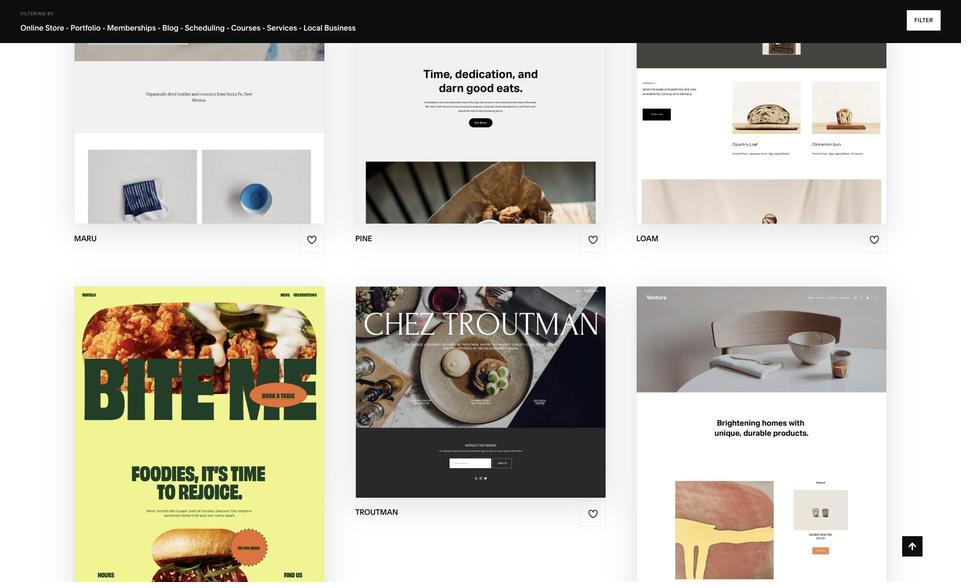 Task type: describe. For each thing, give the bounding box(es) containing it.
preview tantillo link
[[156, 446, 243, 472]]

preview pine
[[449, 57, 513, 68]]

business
[[324, 23, 356, 32]]

filtering by
[[20, 11, 54, 16]]

troutman inside button
[[477, 374, 530, 385]]

6 - from the left
[[262, 23, 265, 32]]

ventura image
[[637, 287, 887, 583]]

loam inside button
[[772, 39, 799, 50]]

with for troutman
[[452, 374, 475, 385]]

tantillo image
[[75, 287, 324, 583]]

preview tantillo
[[156, 453, 243, 464]]

preview troutman
[[433, 392, 528, 403]]

2 vertical spatial troutman
[[355, 508, 398, 518]]

start with pine
[[437, 39, 514, 50]]

2 vertical spatial pine
[[355, 234, 372, 243]]

add pine to your favorites list image
[[588, 235, 599, 245]]

2 vertical spatial maru
[[74, 234, 97, 243]]

3 - from the left
[[158, 23, 161, 32]]

with left ventura
[[738, 435, 761, 446]]

add maru to your favorites list image
[[307, 235, 317, 245]]

start with troutman
[[422, 374, 530, 385]]

online store - portfolio - memberships - blog - scheduling - courses - services - local business
[[20, 23, 356, 32]]

courses
[[231, 23, 261, 32]]

2 - from the left
[[102, 23, 105, 32]]

start with ventura
[[708, 435, 807, 446]]

store
[[45, 23, 64, 32]]

memberships
[[107, 23, 156, 32]]

preview left tantillo
[[156, 453, 197, 464]]

filter button
[[908, 10, 941, 31]]

maru inside button
[[209, 39, 237, 50]]

pine image
[[356, 0, 606, 224]]

tantillo
[[199, 453, 243, 464]]

preview pine link
[[449, 50, 513, 76]]

start with loam button
[[716, 32, 809, 58]]

7 - from the left
[[299, 23, 302, 32]]

maru image
[[75, 0, 324, 224]]

1 vertical spatial maru
[[207, 57, 235, 68]]

start with loam
[[716, 39, 799, 50]]

filtering
[[20, 11, 46, 16]]

start with ventura button
[[708, 428, 817, 453]]

start for preview pine
[[437, 39, 465, 50]]



Task type: locate. For each thing, give the bounding box(es) containing it.
start with troutman button
[[422, 367, 540, 393]]

preview
[[164, 57, 205, 68], [449, 57, 489, 68], [727, 57, 768, 68], [433, 392, 474, 403], [156, 453, 197, 464]]

preview for preview troutman
[[433, 392, 474, 403]]

preview troutman link
[[433, 385, 528, 411]]

with up preview troutman
[[452, 374, 475, 385]]

local
[[304, 23, 323, 32]]

online
[[20, 23, 44, 32]]

loam image
[[637, 0, 887, 224]]

pine inside button
[[493, 39, 514, 50]]

with down online store - portfolio - memberships - blog - scheduling - courses - services - local business
[[183, 39, 206, 50]]

- right courses
[[262, 23, 265, 32]]

start with maru
[[153, 39, 237, 50]]

preview maru
[[164, 57, 235, 68]]

5 - from the left
[[227, 23, 230, 32]]

- right store
[[66, 23, 69, 32]]

- right portfolio
[[102, 23, 105, 32]]

preview down start with loam
[[727, 57, 768, 68]]

preview for preview pine
[[449, 57, 489, 68]]

- left local
[[299, 23, 302, 32]]

- left courses
[[227, 23, 230, 32]]

0 vertical spatial loam
[[772, 39, 799, 50]]

back to top image
[[908, 542, 918, 552]]

preview for preview loam
[[727, 57, 768, 68]]

start inside 'start with maru' button
[[153, 39, 181, 50]]

with for pine
[[468, 39, 491, 50]]

maru
[[209, 39, 237, 50], [207, 57, 235, 68], [74, 234, 97, 243]]

with up the preview pine
[[468, 39, 491, 50]]

portfolio
[[71, 23, 101, 32]]

start for preview maru
[[153, 39, 181, 50]]

preview down start with troutman
[[433, 392, 474, 403]]

start inside start with pine button
[[437, 39, 465, 50]]

1 vertical spatial pine
[[492, 57, 513, 68]]

start
[[153, 39, 181, 50], [437, 39, 465, 50], [716, 39, 744, 50], [422, 374, 450, 385], [708, 435, 736, 446]]

by
[[48, 11, 54, 16]]

-
[[66, 23, 69, 32], [102, 23, 105, 32], [158, 23, 161, 32], [180, 23, 183, 32], [227, 23, 230, 32], [262, 23, 265, 32], [299, 23, 302, 32]]

ventura
[[763, 435, 807, 446]]

start inside start with ventura button
[[708, 435, 736, 446]]

0 vertical spatial maru
[[209, 39, 237, 50]]

0 vertical spatial pine
[[493, 39, 514, 50]]

troutman
[[477, 374, 530, 385], [476, 392, 528, 403], [355, 508, 398, 518]]

add troutman to your favorites list image
[[588, 509, 599, 520]]

with for maru
[[183, 39, 206, 50]]

with for loam
[[746, 39, 769, 50]]

add loam to your favorites list image
[[870, 235, 880, 245]]

0 vertical spatial troutman
[[477, 374, 530, 385]]

preview down start with pine
[[449, 57, 489, 68]]

- left blog
[[158, 23, 161, 32]]

preview down start with maru
[[164, 57, 205, 68]]

blog
[[162, 23, 179, 32]]

preview maru link
[[164, 50, 235, 76]]

start for preview loam
[[716, 39, 744, 50]]

with
[[183, 39, 206, 50], [468, 39, 491, 50], [746, 39, 769, 50], [452, 374, 475, 385], [738, 435, 761, 446]]

filter
[[915, 17, 934, 24]]

troutman image
[[356, 287, 606, 499]]

- right blog
[[180, 23, 183, 32]]

scheduling
[[185, 23, 225, 32]]

start with pine button
[[437, 32, 524, 58]]

4 - from the left
[[180, 23, 183, 32]]

with up "preview loam"
[[746, 39, 769, 50]]

preview loam link
[[727, 50, 797, 76]]

start for preview troutman
[[422, 374, 450, 385]]

loam
[[772, 39, 799, 50], [770, 57, 797, 68], [637, 234, 659, 243]]

1 vertical spatial troutman
[[476, 392, 528, 403]]

2 vertical spatial loam
[[637, 234, 659, 243]]

start inside the start with loam button
[[716, 39, 744, 50]]

preview loam
[[727, 57, 797, 68]]

preview for preview maru
[[164, 57, 205, 68]]

services
[[267, 23, 297, 32]]

1 vertical spatial loam
[[770, 57, 797, 68]]

start with maru button
[[153, 32, 246, 58]]

pine
[[493, 39, 514, 50], [492, 57, 513, 68], [355, 234, 372, 243]]

1 - from the left
[[66, 23, 69, 32]]

start inside start with troutman button
[[422, 374, 450, 385]]



Task type: vqa. For each thing, say whether or not it's contained in the screenshot.


